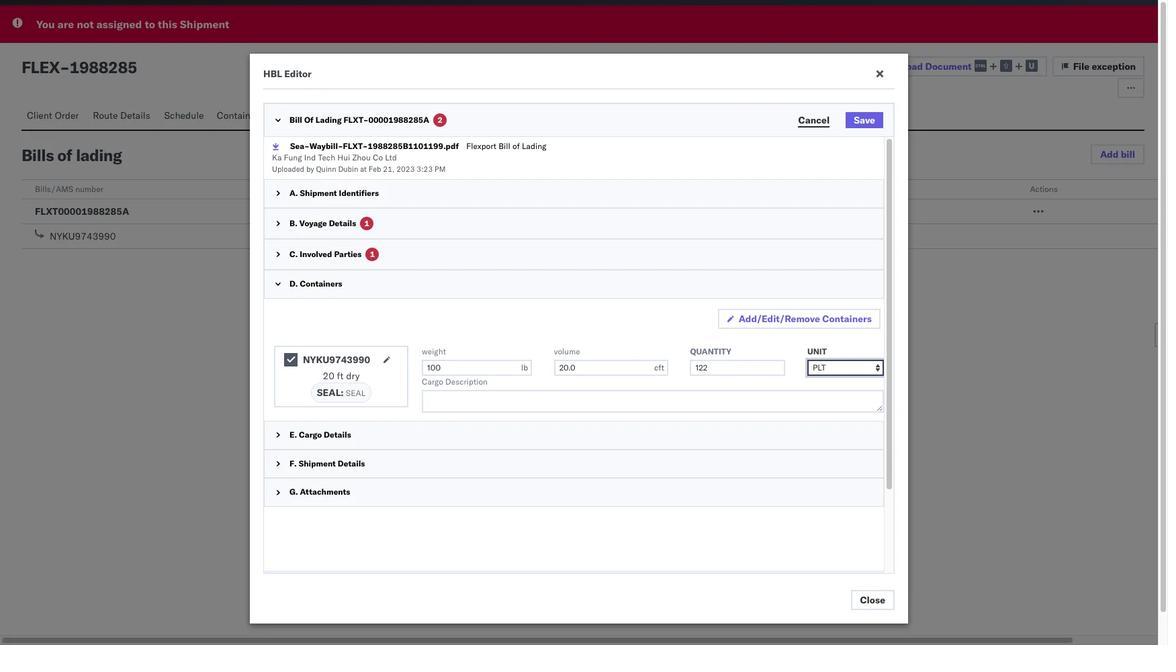 Task type: vqa. For each thing, say whether or not it's contained in the screenshot.
the Containers inside the Containers BUTTON
yes



Task type: describe. For each thing, give the bounding box(es) containing it.
00001988285a
[[369, 115, 430, 125]]

actions
[[1031, 184, 1059, 194]]

tech
[[318, 152, 335, 163]]

0 horizontal spatial of
[[57, 145, 72, 165]]

g. attachments
[[290, 488, 351, 498]]

quantity
[[691, 347, 732, 357]]

obl
[[782, 184, 797, 194]]

details inside button
[[120, 110, 150, 122]]

cancel
[[799, 114, 830, 126]]

1 horizontal spatial of
[[513, 141, 520, 151]]

flexport
[[467, 141, 497, 151]]

of
[[304, 115, 314, 125]]

containers button
[[212, 104, 272, 130]]

messages
[[369, 110, 411, 122]]

bill of lading flxt-00001988285a
[[290, 115, 430, 125]]

assignees
[[424, 110, 467, 122]]

attachments
[[300, 488, 351, 498]]

seal:
[[317, 387, 344, 399]]

1 vertical spatial bill
[[499, 141, 511, 151]]

seal
[[346, 388, 366, 398]]

containers for add/edit/remove containers
[[823, 313, 872, 325]]

release method
[[533, 184, 592, 194]]

close button
[[851, 591, 895, 611]]

f.
[[290, 459, 297, 469]]

2023
[[397, 164, 415, 174]]

save button
[[846, 112, 884, 128]]

file
[[1074, 60, 1090, 73]]

pm
[[435, 164, 446, 174]]

feb
[[369, 164, 381, 174]]

flex - 1988285
[[22, 57, 137, 77]]

1 horizontal spatial cargo
[[422, 377, 444, 387]]

bol button
[[272, 104, 301, 130]]

file exception
[[1074, 60, 1137, 73]]

not
[[77, 17, 94, 31]]

house - express
[[284, 206, 356, 218]]

bills/ams
[[35, 184, 73, 194]]

dubin
[[338, 164, 358, 174]]

f. shipment details
[[290, 459, 365, 469]]

bol
[[277, 110, 296, 122]]

add/edit/remove
[[739, 313, 821, 325]]

details for f. shipment details
[[338, 459, 365, 469]]

add
[[1101, 149, 1119, 161]]

containers inside containers button
[[217, 110, 264, 122]]

3:23
[[417, 164, 433, 174]]

bills of lading
[[22, 145, 122, 165]]

2
[[438, 115, 443, 125]]

house
[[284, 206, 311, 218]]

client order
[[27, 110, 79, 122]]

number
[[75, 184, 103, 194]]

surrender
[[800, 184, 835, 194]]

documents
[[307, 110, 355, 122]]

1988285b1101199.pdf
[[368, 141, 459, 151]]

you
[[36, 17, 55, 31]]

g.
[[290, 488, 298, 498]]

e. cargo details
[[290, 430, 351, 440]]

containers for d. containers
[[300, 279, 343, 289]]

documents button
[[301, 104, 363, 130]]

bill for bill type
[[284, 184, 296, 194]]

flxt00001988285a
[[35, 206, 129, 218]]

cargo description
[[422, 377, 488, 387]]

add bill button
[[1091, 145, 1145, 165]]

b. voyage details
[[290, 218, 356, 229]]

1 for parties
[[370, 249, 375, 259]]

upload document button
[[882, 56, 1048, 77]]

schedule button
[[159, 104, 212, 130]]

20 ft dry seal: seal
[[317, 370, 366, 399]]

messages button
[[363, 104, 418, 130]]

b.
[[290, 218, 298, 229]]

client
[[27, 110, 52, 122]]

0 vertical spatial flxt-
[[344, 115, 369, 125]]

route details button
[[88, 104, 159, 130]]

weight
[[422, 347, 446, 357]]

- for flex
[[60, 57, 70, 77]]

flex
[[22, 57, 60, 77]]

co
[[373, 152, 383, 163]]

sea-
[[290, 141, 310, 151]]

close
[[861, 595, 886, 607]]

shipment for f.
[[299, 459, 336, 469]]

- for -
[[539, 206, 545, 218]]

to
[[145, 17, 155, 31]]

bills/ams number
[[35, 184, 103, 194]]

1 horizontal spatial lading
[[522, 141, 547, 151]]

description
[[446, 377, 488, 387]]



Task type: locate. For each thing, give the bounding box(es) containing it.
--
[[533, 206, 545, 218]]

flxt-
[[344, 115, 369, 125], [343, 141, 368, 151]]

bill right flexport
[[499, 141, 511, 151]]

0 horizontal spatial lading
[[316, 115, 342, 125]]

uploaded
[[272, 164, 304, 174]]

details right route
[[120, 110, 150, 122]]

0 vertical spatial 1
[[365, 218, 370, 229]]

details for b. voyage details
[[329, 218, 356, 229]]

of
[[513, 141, 520, 151], [57, 145, 72, 165]]

assignees button
[[418, 104, 475, 130]]

ft
[[337, 370, 344, 382]]

e.
[[290, 430, 297, 440]]

shipment right f.
[[299, 459, 336, 469]]

sea-waybill-flxt-1988285b1101199.pdf
[[290, 141, 459, 151]]

waybill-
[[310, 141, 343, 151]]

1 vertical spatial flxt-
[[343, 141, 368, 151]]

voyage
[[300, 218, 327, 229]]

by
[[306, 164, 314, 174]]

obl surrender
[[782, 184, 835, 194]]

identifiers
[[339, 188, 379, 198]]

0 vertical spatial shipment
[[180, 17, 229, 31]]

1 vertical spatial shipment
[[300, 188, 337, 198]]

1 horizontal spatial nyku9743990
[[303, 354, 370, 366]]

order
[[55, 110, 79, 122]]

ka fung ind tech hui zhou co ltd uploaded by quinn dubin at feb 21, 2023 3:23 pm
[[272, 152, 446, 174]]

ka
[[272, 152, 282, 163]]

cargo right e.
[[299, 430, 322, 440]]

0 horizontal spatial containers
[[217, 110, 264, 122]]

shipment for a.
[[300, 188, 337, 198]]

shipment up house - express
[[300, 188, 337, 198]]

zhou
[[352, 152, 371, 163]]

bill type
[[284, 184, 314, 194]]

lading right of
[[316, 115, 342, 125]]

20
[[323, 370, 335, 382]]

containers up unit
[[823, 313, 872, 325]]

hui
[[338, 152, 350, 163]]

bill left of
[[290, 115, 302, 125]]

schedule
[[164, 110, 204, 122]]

add/edit/remove containers button
[[718, 309, 881, 329]]

upload
[[891, 60, 924, 72]]

0 vertical spatial cargo
[[422, 377, 444, 387]]

add/edit/remove containers
[[739, 313, 872, 325]]

bill for bill of lading flxt-00001988285a
[[290, 115, 302, 125]]

containers inside add/edit/remove containers button
[[823, 313, 872, 325]]

details up f. shipment details
[[324, 430, 351, 440]]

bills
[[22, 145, 54, 165]]

release
[[533, 184, 562, 194]]

fung
[[284, 152, 302, 163]]

save
[[854, 114, 876, 126]]

dry
[[346, 370, 360, 382]]

assigned
[[96, 17, 142, 31]]

details down express
[[329, 218, 356, 229]]

c.
[[290, 249, 298, 259]]

containers right d.
[[300, 279, 343, 289]]

None text field
[[422, 360, 532, 376], [554, 360, 669, 376], [691, 360, 786, 376], [422, 360, 532, 376], [554, 360, 669, 376], [691, 360, 786, 376]]

express
[[322, 206, 356, 218]]

flexport bill of lading
[[467, 141, 547, 151]]

file exception button
[[1053, 56, 1145, 77], [1053, 56, 1145, 77]]

route details
[[93, 110, 150, 122]]

bill
[[290, 115, 302, 125], [499, 141, 511, 151], [284, 184, 296, 194]]

lading up release at left
[[522, 141, 547, 151]]

1 vertical spatial containers
[[300, 279, 343, 289]]

lading
[[76, 145, 122, 165]]

- for house
[[314, 206, 320, 218]]

0 vertical spatial lading
[[316, 115, 342, 125]]

this
[[158, 17, 177, 31]]

editor
[[284, 68, 312, 80]]

1 right parties
[[370, 249, 375, 259]]

nyku9743990 up ft
[[303, 354, 370, 366]]

1 for details
[[365, 218, 370, 229]]

None text field
[[422, 390, 885, 413]]

upload document
[[891, 60, 972, 72]]

0 vertical spatial nyku9743990
[[50, 231, 116, 243]]

exception
[[1093, 60, 1137, 73]]

d.
[[290, 279, 298, 289]]

1988285
[[70, 57, 137, 77]]

type
[[298, 184, 314, 194]]

2 vertical spatial shipment
[[299, 459, 336, 469]]

1 vertical spatial nyku9743990
[[303, 354, 370, 366]]

2 vertical spatial bill
[[284, 184, 296, 194]]

cargo down the 'weight' at the bottom of the page
[[422, 377, 444, 387]]

unit
[[808, 347, 827, 357]]

released
[[782, 206, 821, 218]]

shipment right this
[[180, 17, 229, 31]]

flxt- up sea-waybill-flxt-1988285b1101199.pdf
[[344, 115, 369, 125]]

containers left bol
[[217, 110, 264, 122]]

a.
[[290, 188, 298, 198]]

ind
[[304, 152, 316, 163]]

at
[[360, 164, 367, 174]]

1 vertical spatial 1
[[370, 249, 375, 259]]

None checkbox
[[284, 353, 298, 367]]

involved
[[300, 249, 332, 259]]

details for e. cargo details
[[324, 430, 351, 440]]

document
[[926, 60, 972, 72]]

route
[[93, 110, 118, 122]]

21,
[[383, 164, 395, 174]]

method
[[564, 184, 592, 194]]

1
[[365, 218, 370, 229], [370, 249, 375, 259]]

add bill
[[1101, 149, 1136, 161]]

are
[[58, 17, 74, 31]]

hbl
[[263, 68, 282, 80]]

parties
[[334, 249, 362, 259]]

of right flexport
[[513, 141, 520, 151]]

of right bills
[[57, 145, 72, 165]]

1 down identifiers
[[365, 218, 370, 229]]

hbl editor
[[263, 68, 312, 80]]

shipment
[[180, 17, 229, 31], [300, 188, 337, 198], [299, 459, 336, 469]]

nyku9743990 down flxt00001988285a
[[50, 231, 116, 243]]

1 vertical spatial lading
[[522, 141, 547, 151]]

2 horizontal spatial containers
[[823, 313, 872, 325]]

lading
[[316, 115, 342, 125], [522, 141, 547, 151]]

cargo
[[422, 377, 444, 387], [299, 430, 322, 440]]

c. involved parties
[[290, 249, 362, 259]]

1 horizontal spatial containers
[[300, 279, 343, 289]]

0 vertical spatial containers
[[217, 110, 264, 122]]

details up attachments on the left of the page
[[338, 459, 365, 469]]

0 vertical spatial bill
[[290, 115, 302, 125]]

flxt- up the zhou
[[343, 141, 368, 151]]

you are not assigned to this shipment
[[36, 17, 229, 31]]

0 horizontal spatial nyku9743990
[[50, 231, 116, 243]]

1 vertical spatial cargo
[[299, 430, 322, 440]]

a. shipment identifiers
[[290, 188, 379, 198]]

0 horizontal spatial cargo
[[299, 430, 322, 440]]

2 vertical spatial containers
[[823, 313, 872, 325]]

bill left type
[[284, 184, 296, 194]]

bill
[[1122, 149, 1136, 161]]

nyku9743990
[[50, 231, 116, 243], [303, 354, 370, 366]]



